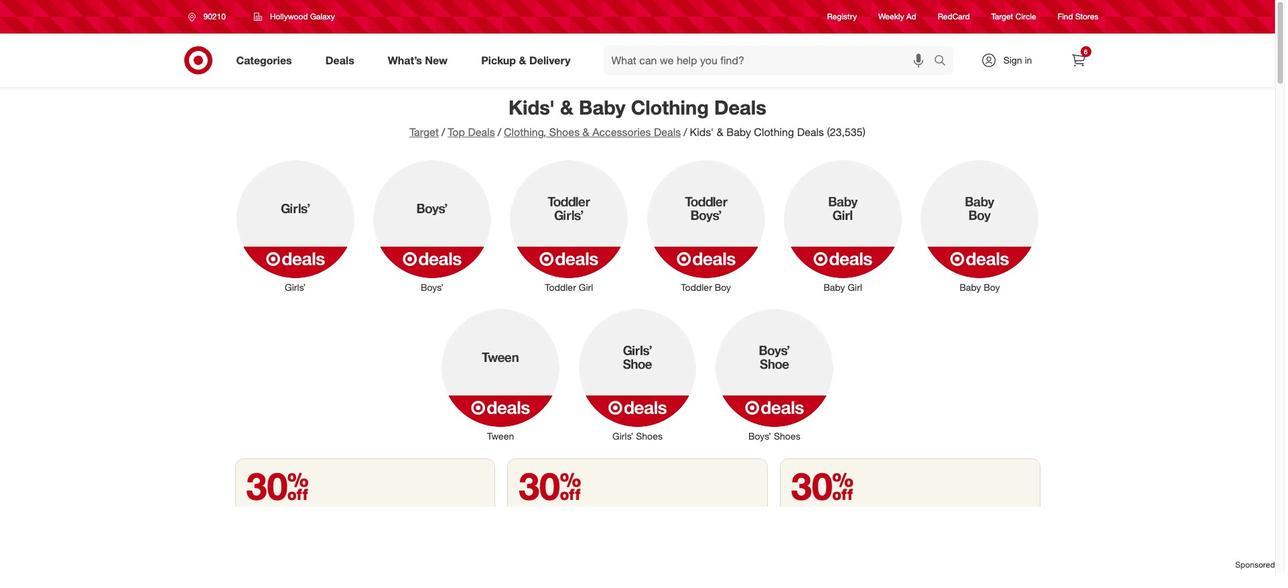 Task type: describe. For each thing, give the bounding box(es) containing it.
4 ™ from the left
[[680, 505, 686, 519]]

toddler girl link
[[501, 158, 638, 294]]

weekly
[[879, 12, 904, 22]]

search
[[928, 55, 960, 68]]

find
[[1058, 12, 1073, 22]]

registry link
[[827, 11, 857, 22]]

1 jack from the left
[[276, 505, 298, 519]]

hollywood galaxy button
[[245, 5, 344, 29]]

3 / from the left
[[684, 125, 687, 139]]

shoes for girls' shoes
[[636, 430, 663, 442]]

tween link
[[432, 306, 569, 443]]

just
[[832, 505, 852, 519]]

& inside the kids', toddler & baby clothing*
[[448, 505, 455, 519]]

select
[[519, 505, 548, 519]]

cat & jack ™ & all in motion ™
[[246, 505, 381, 519]]

0 horizontal spatial kids'
[[509, 95, 555, 119]]

sign in
[[1004, 54, 1032, 66]]

girls' shoes
[[613, 430, 663, 442]]

kids', toddler & baby clothing*
[[246, 505, 481, 532]]

3 ™ from the left
[[602, 505, 608, 519]]

little
[[909, 505, 932, 519]]

find stores
[[1058, 12, 1099, 22]]

toddler for kids', toddler & baby shoes*
[[715, 505, 749, 519]]

stores
[[1076, 12, 1099, 22]]

you
[[878, 505, 896, 519]]

delivery
[[529, 53, 571, 67]]

hollywood
[[270, 11, 308, 21]]

boys' for boys'
[[421, 281, 444, 293]]

deals left the (23,535)
[[797, 125, 824, 139]]

baby girl
[[824, 281, 862, 293]]

girls' shoes link
[[569, 306, 706, 443]]

deals down what can we help you find? suggestions appear below "search box"
[[714, 95, 767, 119]]

baby inside the kids', toddler & baby clothing*
[[458, 505, 481, 519]]

planet
[[935, 505, 965, 519]]

ad
[[907, 12, 917, 22]]

toddler for toddler boy
[[681, 281, 712, 293]]

toddler girl
[[545, 281, 593, 293]]

target link
[[410, 125, 439, 139]]

toddler inside 30 carter's just one you & little planet baby clothing & toddler pajamas*
[[842, 519, 876, 532]]

clothing, shoes & accessories deals link
[[504, 125, 681, 139]]

sponsored
[[1236, 560, 1275, 570]]

target circle
[[992, 12, 1037, 22]]

girls' for girls'
[[285, 281, 306, 293]]

toddler for kids', toddler & baby clothing*
[[411, 505, 445, 519]]

2 ™ from the left
[[375, 505, 381, 519]]

2 in from the left
[[635, 505, 644, 519]]

sign
[[1004, 54, 1022, 66]]

& inside pickup & delivery link
[[519, 53, 526, 67]]

target inside kids' & baby clothing deals target / top deals / clothing, shoes & accessories deals / kids' & baby clothing deals (23,535)
[[410, 125, 439, 139]]

boys' link
[[364, 158, 501, 294]]

clothing
[[791, 519, 830, 532]]

what's new
[[388, 53, 448, 67]]

accessories
[[593, 125, 651, 139]]

2 / from the left
[[498, 125, 501, 139]]

shoes inside kids' & baby clothing deals target / top deals / clothing, shoes & accessories deals / kids' & baby clothing deals (23,535)
[[549, 125, 580, 139]]

categories
[[236, 53, 292, 67]]

in
[[1025, 54, 1032, 66]]

2 cat from the left
[[551, 505, 567, 519]]

boys' shoes link
[[706, 306, 843, 443]]

deals right top
[[468, 125, 495, 139]]

galaxy
[[310, 11, 335, 21]]

deals right accessories
[[654, 125, 681, 139]]

kids' & baby clothing deals target / top deals / clothing, shoes & accessories deals / kids' & baby clothing deals (23,535)
[[410, 95, 866, 139]]

boy for toddler boy
[[715, 281, 731, 293]]

baby boy
[[960, 281, 1000, 293]]

deals down galaxy
[[326, 53, 354, 67]]

toddler boy link
[[638, 158, 775, 294]]

hollywood galaxy
[[270, 11, 335, 21]]

new
[[425, 53, 448, 67]]



Task type: locate. For each thing, give the bounding box(es) containing it.
2 boy from the left
[[984, 281, 1000, 293]]

kids', inside the kids', toddler & baby clothing*
[[384, 505, 408, 519]]

1 cat from the left
[[246, 505, 263, 519]]

0 horizontal spatial clothing
[[631, 95, 709, 119]]

0 horizontal spatial 30
[[246, 463, 309, 509]]

30 for &
[[246, 463, 309, 509]]

2 jack from the left
[[580, 505, 602, 519]]

in
[[331, 505, 340, 519], [635, 505, 644, 519]]

1 in from the left
[[331, 505, 340, 519]]

what's new link
[[376, 46, 465, 75]]

™
[[298, 505, 303, 519], [375, 505, 381, 519], [602, 505, 608, 519], [680, 505, 686, 519]]

0 horizontal spatial in
[[331, 505, 340, 519]]

(23,535)
[[827, 125, 866, 139]]

motion
[[343, 505, 375, 519], [647, 505, 680, 519]]

target circle link
[[992, 11, 1037, 22]]

2 baby from the left
[[968, 505, 992, 519]]

1 horizontal spatial girls'
[[613, 430, 634, 442]]

0 horizontal spatial girls'
[[285, 281, 306, 293]]

0 horizontal spatial boy
[[715, 281, 731, 293]]

0 horizontal spatial kids',
[[384, 505, 408, 519]]

1 horizontal spatial motion
[[647, 505, 680, 519]]

girl for baby girl
[[848, 281, 862, 293]]

toddler inside kids', toddler & baby shoes*
[[715, 505, 749, 519]]

0 horizontal spatial boys'
[[421, 281, 444, 293]]

0 horizontal spatial jack
[[276, 505, 298, 519]]

target left top
[[410, 125, 439, 139]]

1 horizontal spatial toddler
[[681, 281, 712, 293]]

0 horizontal spatial all
[[316, 505, 328, 519]]

0 horizontal spatial /
[[442, 125, 445, 139]]

1 kids', from the left
[[384, 505, 408, 519]]

sign in link
[[969, 46, 1053, 75]]

3 30 from the left
[[791, 463, 854, 509]]

toddler
[[545, 281, 576, 293], [681, 281, 712, 293]]

1 ™ from the left
[[298, 505, 303, 519]]

1 / from the left
[[442, 125, 445, 139]]

1 horizontal spatial cat
[[551, 505, 567, 519]]

0 horizontal spatial toddler
[[545, 281, 576, 293]]

/ left top
[[442, 125, 445, 139]]

2 kids', from the left
[[689, 505, 712, 519]]

categories link
[[225, 46, 309, 75]]

girl for toddler girl
[[579, 281, 593, 293]]

30 up baby shoes*
[[519, 463, 581, 509]]

1 motion from the left
[[343, 505, 375, 519]]

2 all from the left
[[620, 505, 632, 519]]

0 horizontal spatial shoes
[[549, 125, 580, 139]]

boy for baby boy
[[984, 281, 1000, 293]]

1 vertical spatial target
[[410, 125, 439, 139]]

1 vertical spatial kids'
[[690, 125, 714, 139]]

weekly ad link
[[879, 11, 917, 22]]

cat
[[246, 505, 263, 519], [551, 505, 567, 519]]

baby boy link
[[912, 158, 1049, 294]]

90210
[[203, 11, 226, 21]]

1 baby from the left
[[458, 505, 481, 519]]

1 horizontal spatial 30
[[519, 463, 581, 509]]

& inside kids', toddler & baby shoes*
[[519, 519, 526, 532]]

pickup & delivery link
[[470, 46, 587, 75]]

pajamas*
[[879, 519, 924, 532]]

girls'
[[285, 281, 306, 293], [613, 430, 634, 442]]

pickup & delivery
[[481, 53, 571, 67]]

boy
[[715, 281, 731, 293], [984, 281, 1000, 293]]

1 boy from the left
[[715, 281, 731, 293]]

baby inside 30 carter's just one you & little planet baby clothing & toddler pajamas*
[[968, 505, 992, 519]]

1 horizontal spatial in
[[635, 505, 644, 519]]

2 horizontal spatial 30
[[791, 463, 854, 509]]

1 horizontal spatial toddler
[[715, 505, 749, 519]]

shoes for boys' shoes
[[774, 430, 801, 442]]

baby girl link
[[775, 158, 912, 294]]

kids', for cat & jack ™ & all in motion ™
[[384, 505, 408, 519]]

0 vertical spatial boys'
[[421, 281, 444, 293]]

30 carter's just one you & little planet baby clothing & toddler pajamas*
[[791, 463, 992, 532]]

1 horizontal spatial boys'
[[749, 430, 771, 442]]

boys' shoes
[[749, 430, 801, 442]]

find stores link
[[1058, 11, 1099, 22]]

boys' for boys' shoes
[[749, 430, 771, 442]]

girls' for girls' shoes
[[613, 430, 634, 442]]

1 horizontal spatial /
[[498, 125, 501, 139]]

registry
[[827, 12, 857, 22]]

carter's
[[791, 505, 829, 519]]

toddler for toddler girl
[[545, 281, 576, 293]]

1 horizontal spatial kids'
[[690, 125, 714, 139]]

deals
[[326, 53, 354, 67], [714, 95, 767, 119], [468, 125, 495, 139], [654, 125, 681, 139], [797, 125, 824, 139]]

1 vertical spatial girls'
[[613, 430, 634, 442]]

1 horizontal spatial jack
[[580, 505, 602, 519]]

2 horizontal spatial /
[[684, 125, 687, 139]]

1 horizontal spatial boy
[[984, 281, 1000, 293]]

1 horizontal spatial target
[[992, 12, 1014, 22]]

search button
[[928, 46, 960, 78]]

0 horizontal spatial toddler
[[411, 505, 445, 519]]

one
[[855, 505, 875, 519]]

baby
[[579, 95, 626, 119], [727, 125, 751, 139], [824, 281, 845, 293], [960, 281, 981, 293]]

90210 button
[[179, 5, 240, 29]]

toddler boy
[[681, 281, 731, 293]]

2 toddler from the left
[[681, 281, 712, 293]]

top
[[448, 125, 465, 139]]

30 inside 30 carter's just one you & little planet baby clothing & toddler pajamas*
[[791, 463, 854, 509]]

&
[[519, 53, 526, 67], [560, 95, 574, 119], [583, 125, 590, 139], [717, 125, 724, 139], [266, 505, 273, 519], [306, 505, 313, 519], [448, 505, 455, 519], [570, 505, 577, 519], [611, 505, 617, 519], [899, 505, 906, 519], [519, 519, 526, 532], [832, 519, 839, 532]]

1 horizontal spatial all
[[620, 505, 632, 519]]

target left circle
[[992, 12, 1014, 22]]

baby
[[458, 505, 481, 519], [968, 505, 992, 519]]

what's
[[388, 53, 422, 67]]

0 vertical spatial target
[[992, 12, 1014, 22]]

1 vertical spatial clothing
[[754, 125, 794, 139]]

1 30 from the left
[[246, 463, 309, 509]]

select cat & jack ™ & all in motion ™
[[519, 505, 686, 519]]

pickup
[[481, 53, 516, 67]]

baby shoes*
[[529, 519, 588, 532]]

/
[[442, 125, 445, 139], [498, 125, 501, 139], [684, 125, 687, 139]]

/ left clothing, on the left
[[498, 125, 501, 139]]

0 horizontal spatial cat
[[246, 505, 263, 519]]

6 link
[[1064, 46, 1093, 75]]

0 vertical spatial clothing
[[631, 95, 709, 119]]

30 for cat
[[519, 463, 581, 509]]

clothing
[[631, 95, 709, 119], [754, 125, 794, 139]]

0 horizontal spatial target
[[410, 125, 439, 139]]

kids', for select cat & jack ™ & all in motion ™
[[689, 505, 712, 519]]

kids',
[[384, 505, 408, 519], [689, 505, 712, 519]]

all
[[316, 505, 328, 519], [620, 505, 632, 519]]

kids', inside kids', toddler & baby shoes*
[[689, 505, 712, 519]]

clothing,
[[504, 125, 546, 139]]

weekly ad
[[879, 12, 917, 22]]

jack
[[276, 505, 298, 519], [580, 505, 602, 519]]

baby right planet
[[968, 505, 992, 519]]

/ right accessories
[[684, 125, 687, 139]]

6
[[1084, 48, 1088, 56]]

toddler inside toddler girl link
[[545, 281, 576, 293]]

girls' link
[[227, 158, 364, 294]]

toddler
[[411, 505, 445, 519], [715, 505, 749, 519], [842, 519, 876, 532]]

What can we help you find? suggestions appear below search field
[[604, 46, 937, 75]]

2 motion from the left
[[647, 505, 680, 519]]

kids', toddler & baby shoes*
[[519, 505, 749, 532]]

redcard
[[938, 12, 970, 22]]

shoes
[[549, 125, 580, 139], [636, 430, 663, 442], [774, 430, 801, 442]]

1 horizontal spatial clothing
[[754, 125, 794, 139]]

1 vertical spatial boys'
[[749, 430, 771, 442]]

1 toddler from the left
[[545, 281, 576, 293]]

baby left select
[[458, 505, 481, 519]]

tween
[[487, 430, 514, 442]]

deals link
[[314, 46, 371, 75]]

kids'
[[509, 95, 555, 119], [690, 125, 714, 139]]

clothing*
[[246, 519, 288, 532]]

2 horizontal spatial toddler
[[842, 519, 876, 532]]

1 horizontal spatial girl
[[848, 281, 862, 293]]

0 vertical spatial kids'
[[509, 95, 555, 119]]

0 horizontal spatial girl
[[579, 281, 593, 293]]

0 vertical spatial girls'
[[285, 281, 306, 293]]

1 girl from the left
[[579, 281, 593, 293]]

circle
[[1016, 12, 1037, 22]]

1 all from the left
[[316, 505, 328, 519]]

toddler inside the kids', toddler & baby clothing*
[[411, 505, 445, 519]]

boys'
[[421, 281, 444, 293], [749, 430, 771, 442]]

30 up clothing*
[[246, 463, 309, 509]]

2 horizontal spatial shoes
[[774, 430, 801, 442]]

0 horizontal spatial motion
[[343, 505, 375, 519]]

2 girl from the left
[[848, 281, 862, 293]]

30
[[246, 463, 309, 509], [519, 463, 581, 509], [791, 463, 854, 509]]

2 30 from the left
[[519, 463, 581, 509]]

0 horizontal spatial baby
[[458, 505, 481, 519]]

redcard link
[[938, 11, 970, 22]]

toddler inside toddler boy link
[[681, 281, 712, 293]]

1 horizontal spatial kids',
[[689, 505, 712, 519]]

1 horizontal spatial baby
[[968, 505, 992, 519]]

1 horizontal spatial shoes
[[636, 430, 663, 442]]

top deals link
[[448, 125, 495, 139]]

30 up the clothing
[[791, 463, 854, 509]]

target
[[992, 12, 1014, 22], [410, 125, 439, 139]]



Task type: vqa. For each thing, say whether or not it's contained in the screenshot.
'ADD ITEM' button
no



